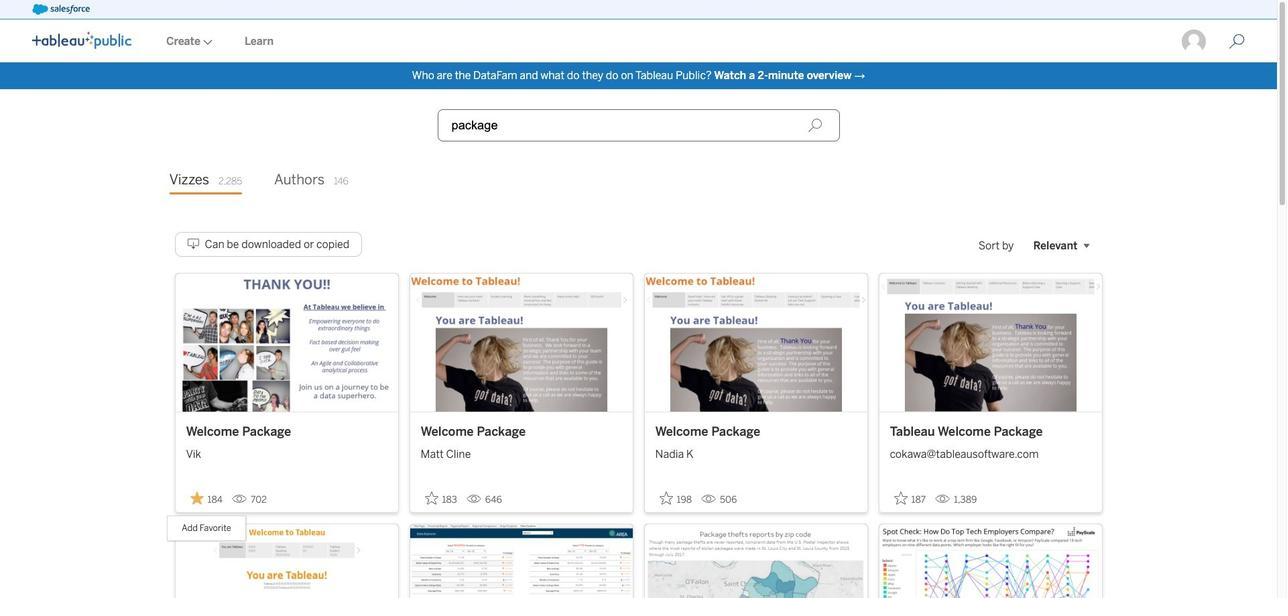 Task type: vqa. For each thing, say whether or not it's contained in the screenshot.
the leftmost Add Favorite icon
yes



Task type: describe. For each thing, give the bounding box(es) containing it.
go to search image
[[1213, 34, 1262, 50]]

salesforce logo image
[[32, 4, 90, 15]]

2 add favorite button from the left
[[656, 487, 696, 509]]

remove favorite image
[[190, 491, 204, 505]]

search image
[[808, 118, 823, 133]]

Search input field
[[438, 109, 840, 142]]

create image
[[201, 40, 213, 45]]



Task type: locate. For each thing, give the bounding box(es) containing it.
Remove Favorite button
[[186, 487, 227, 509]]

3 add favorite button from the left
[[890, 487, 930, 509]]

add favorite image for second add favorite button from right
[[660, 491, 673, 505]]

1 horizontal spatial add favorite button
[[656, 487, 696, 509]]

add favorite image
[[660, 491, 673, 505], [894, 491, 908, 505]]

add favorite image for third add favorite button from left
[[894, 491, 908, 505]]

workbook thumbnail image
[[175, 274, 398, 412], [410, 274, 633, 412], [645, 274, 868, 412], [880, 274, 1102, 412], [175, 524, 398, 598], [410, 524, 633, 598], [645, 524, 868, 598], [880, 524, 1102, 598]]

1 add favorite button from the left
[[421, 487, 461, 509]]

1 add favorite image from the left
[[660, 491, 673, 505]]

jacob.simon6557 image
[[1181, 28, 1208, 55]]

logo image
[[32, 32, 131, 49]]

0 horizontal spatial add favorite image
[[660, 491, 673, 505]]

0 horizontal spatial add favorite button
[[421, 487, 461, 509]]

Add Favorite button
[[421, 487, 461, 509], [656, 487, 696, 509], [890, 487, 930, 509]]

2 horizontal spatial add favorite button
[[890, 487, 930, 509]]

1 horizontal spatial add favorite image
[[894, 491, 908, 505]]

2 add favorite image from the left
[[894, 491, 908, 505]]

add favorite image
[[425, 491, 438, 505]]



